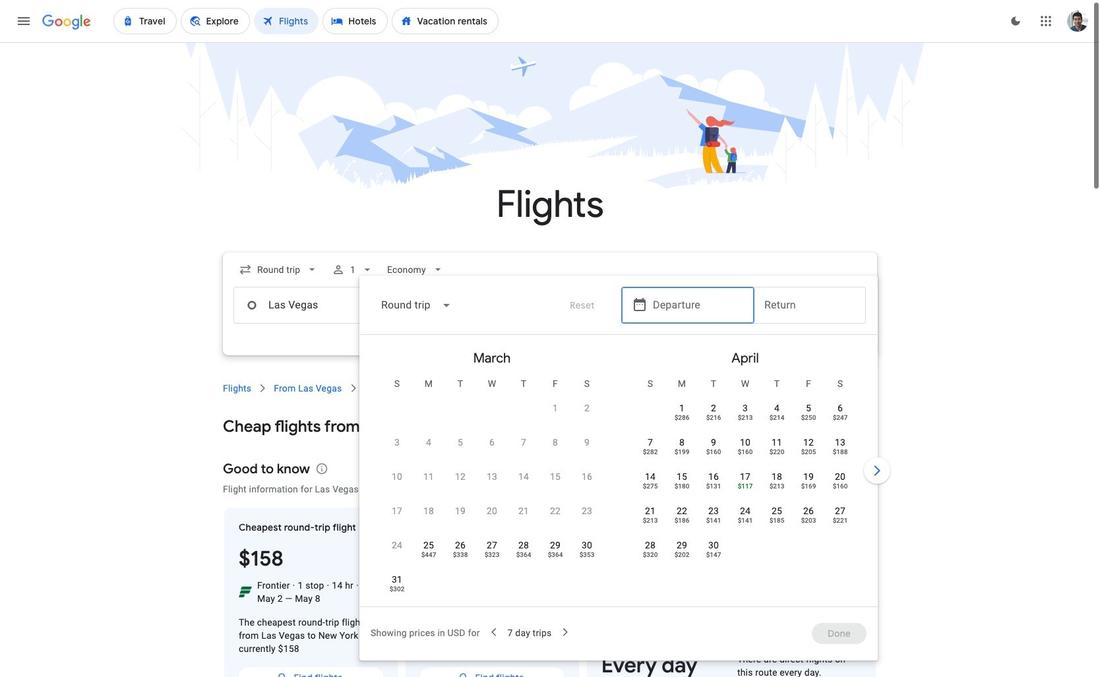 Task type: vqa. For each thing, say whether or not it's contained in the screenshot.
Tuesday, April 2, 2024 element
yes



Task type: describe. For each thing, give the bounding box(es) containing it.
monday, april 15, 2024 element
[[677, 453, 688, 466]]

monday, april 8, 2024 element
[[680, 418, 685, 432]]

wednesday, april 17, 2024 element
[[740, 453, 751, 466]]

, 213 us dollars element for wednesday, april 3, 2024 element
[[738, 397, 753, 404]]

sunday, april 14, 2024 element
[[645, 453, 656, 466]]

grid inside flight search box
[[366, 323, 872, 597]]

, 214 us dollars element
[[770, 397, 785, 404]]

wednesday, april 3, 2024 element
[[743, 384, 748, 397]]

, 202 us dollars element
[[675, 534, 690, 541]]

tuesday, april 16, 2024 element
[[709, 453, 719, 466]]

, 213 us dollars element for thursday, april 18, 2024 element
[[770, 466, 785, 472]]

main menu image
[[16, 13, 32, 29]]

, 286 us dollars element
[[675, 397, 690, 404]]

1 row group from the left
[[366, 323, 619, 587]]

, 117 us dollars element
[[738, 466, 753, 472]]

, 320 us dollars element
[[643, 534, 658, 541]]

, 323 us dollars element
[[485, 534, 500, 541]]

thursday, april 11, 2024 element
[[772, 418, 783, 432]]

wednesday, april 10, 2024 element
[[740, 418, 751, 432]]

thursday, april 25, 2024 element
[[772, 487, 783, 500]]

, 447 us dollars element
[[421, 534, 436, 541]]

saturday, march 2, 2024 element
[[585, 384, 590, 397]]



Task type: locate. For each thing, give the bounding box(es) containing it.
sunday, april 28, 2024 element
[[645, 521, 656, 534]]

monday, april 22, 2024 element
[[677, 487, 688, 500]]

0 vertical spatial , 213 us dollars element
[[738, 397, 753, 404]]

, 180 us dollars element
[[675, 466, 690, 472]]

, 338 us dollars element
[[453, 534, 468, 541]]

, 364 us dollars element
[[516, 534, 531, 541], [548, 534, 563, 541]]

Where from? text field
[[234, 269, 420, 306]]

row group
[[366, 323, 619, 587], [619, 323, 872, 584]]

change appearance image
[[1000, 5, 1032, 37]]

2 , 364 us dollars element from the left
[[548, 534, 563, 541]]

, 131 us dollars element
[[706, 466, 721, 472]]

, 353 us dollars element
[[580, 534, 595, 541]]

, 147 us dollars element
[[706, 534, 721, 541]]

, 364 us dollars element left , 353 us dollars element
[[548, 534, 563, 541]]

tuesday, april 2, 2024 element
[[711, 384, 717, 397]]

, 275 us dollars element
[[643, 466, 658, 472]]

, 213 us dollars element up wednesday, april 10, 2024 element
[[738, 397, 753, 404]]

sunday, april 21, 2024 element
[[645, 487, 656, 500]]

friday, march 1, 2024 element
[[553, 384, 558, 397]]

thursday, april 18, 2024 element
[[772, 453, 783, 466]]

monday, april 29, 2024 element
[[677, 521, 688, 534]]

, 213 us dollars element
[[738, 397, 753, 404], [770, 466, 785, 472]]

monday, april 1, 2024 element
[[680, 384, 685, 397]]

wednesday, april 24, 2024 element
[[740, 487, 751, 500]]

cell
[[793, 379, 825, 411], [825, 379, 856, 411], [793, 414, 825, 445], [825, 414, 856, 445], [793, 448, 825, 480], [825, 448, 856, 480], [793, 482, 825, 514], [825, 482, 856, 514]]

Departure text field
[[653, 270, 744, 305], [653, 270, 744, 305]]

, 364 us dollars element right , 323 us dollars element at the left bottom of page
[[516, 534, 531, 541]]

, 213 us dollars element up thursday, april 25, 2024 element
[[770, 466, 785, 472]]

Return text field
[[765, 270, 856, 305], [765, 270, 856, 305]]

grid
[[366, 323, 872, 597]]

2 row group from the left
[[619, 323, 872, 584]]

1 vertical spatial , 213 us dollars element
[[770, 466, 785, 472]]

1 horizontal spatial , 213 us dollars element
[[770, 466, 785, 472]]

row
[[540, 373, 603, 416], [666, 373, 856, 416], [381, 412, 603, 450], [635, 412, 856, 450], [381, 447, 603, 484], [635, 447, 856, 484], [381, 481, 603, 519], [635, 481, 856, 519], [381, 515, 603, 553], [635, 515, 730, 553]]

1 , 364 us dollars element from the left
[[516, 534, 531, 541]]

tuesday, april 9, 2024 element
[[711, 418, 717, 432]]

Flight search field
[[212, 235, 893, 643]]

0 horizontal spatial , 213 us dollars element
[[738, 397, 753, 404]]

 image
[[356, 562, 359, 575]]

1 horizontal spatial , 364 us dollars element
[[548, 534, 563, 541]]

0 horizontal spatial , 364 us dollars element
[[516, 534, 531, 541]]

tuesday, april 30, 2024 element
[[709, 521, 719, 534]]

, 216 us dollars element
[[706, 397, 721, 404]]

tuesday, april 23, 2024 element
[[709, 487, 719, 500]]

None field
[[234, 240, 324, 264], [382, 240, 450, 264], [371, 272, 462, 304], [234, 240, 324, 264], [382, 240, 450, 264], [371, 272, 462, 304]]



